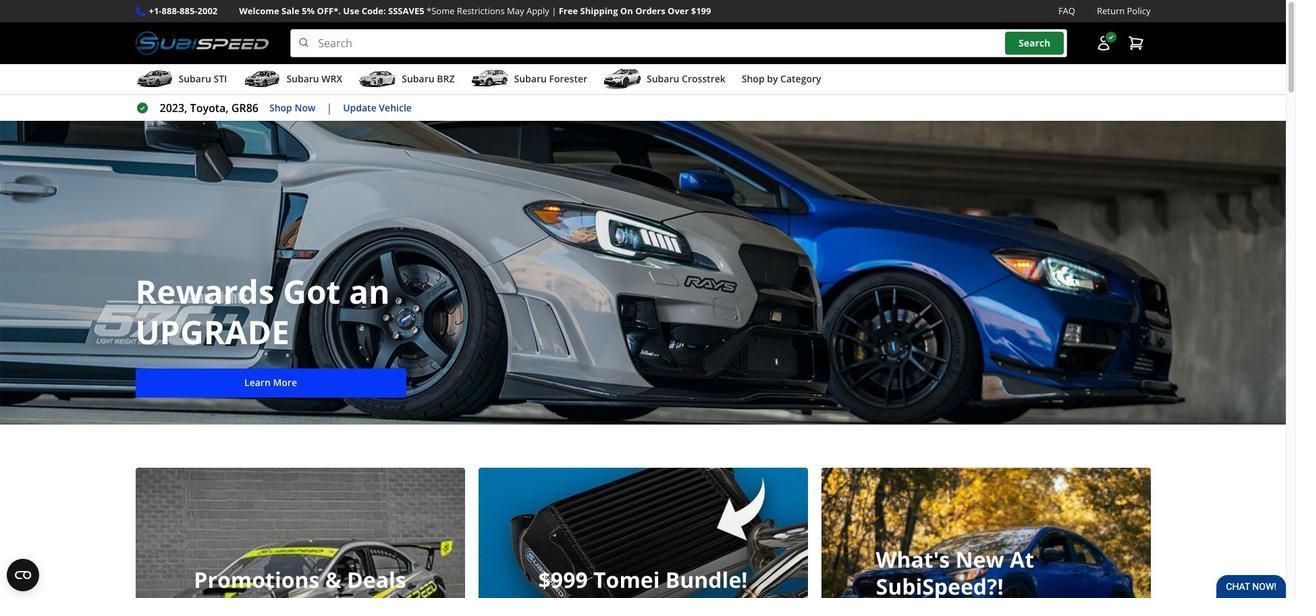 Task type: locate. For each thing, give the bounding box(es) containing it.
a subaru crosstrek thumbnail image image
[[604, 69, 641, 89]]

a subaru sti thumbnail image image
[[135, 69, 173, 89]]

a subaru forester thumbnail image image
[[471, 69, 509, 89]]

a subaru wrx thumbnail image image
[[243, 69, 281, 89]]

subispeed logo image
[[135, 29, 269, 57]]



Task type: vqa. For each thing, say whether or not it's contained in the screenshot.
over
no



Task type: describe. For each thing, give the bounding box(es) containing it.
coilovers image
[[478, 468, 808, 598]]

earn rewards image
[[821, 468, 1151, 598]]

search input field
[[290, 29, 1067, 57]]

open widget image
[[7, 559, 39, 591]]

a subaru brz thumbnail image image
[[359, 69, 396, 89]]

deals image
[[135, 468, 465, 598]]

rewards program image
[[0, 121, 1286, 425]]

button image
[[1095, 35, 1112, 51]]



